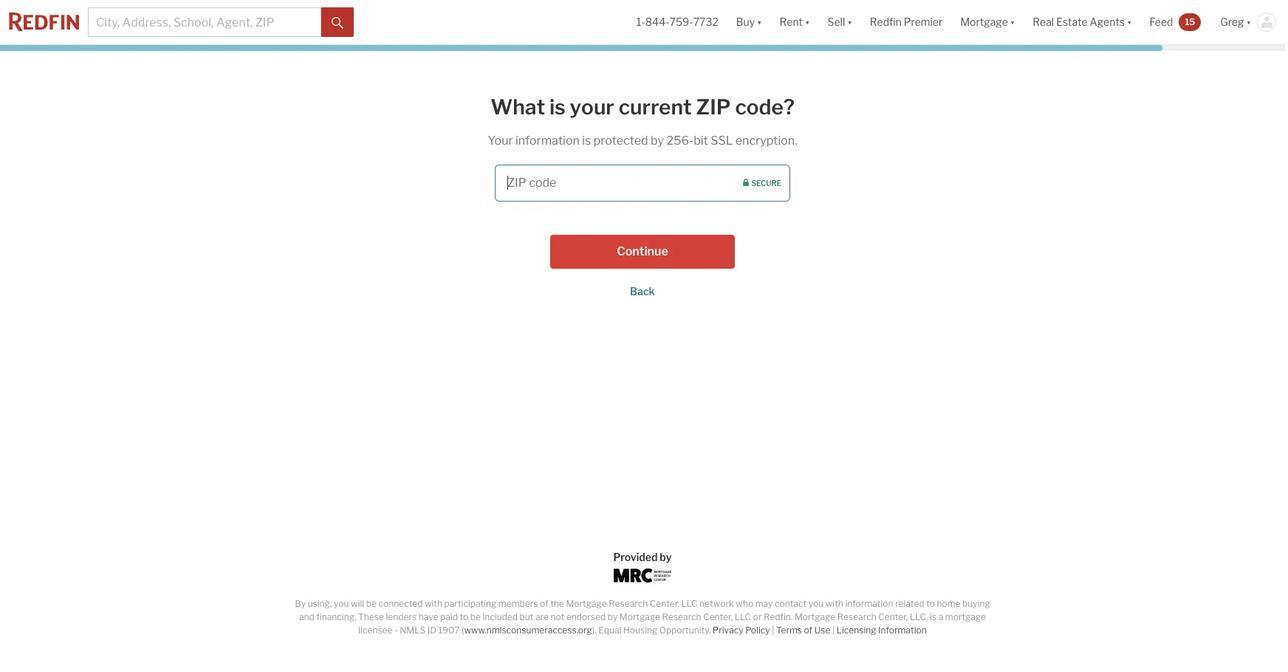 Task type: describe. For each thing, give the bounding box(es) containing it.
1-
[[637, 16, 646, 28]]

the
[[551, 599, 565, 610]]

a
[[939, 612, 944, 623]]

continue
[[617, 244, 669, 258]]

agents
[[1091, 16, 1126, 28]]

buy ▾ button
[[728, 0, 771, 44]]

256-
[[667, 133, 694, 148]]

mortgage up use
[[795, 612, 836, 623]]

1 vertical spatial is
[[583, 133, 591, 148]]

7732
[[694, 16, 719, 28]]

will
[[351, 599, 365, 610]]

0 vertical spatial to
[[927, 599, 936, 610]]

premier
[[905, 16, 943, 28]]

rent ▾ button
[[780, 0, 810, 44]]

back button
[[631, 285, 655, 298]]

endorsed
[[567, 612, 606, 623]]

terms of use link
[[777, 625, 831, 636]]

▾ inside dropdown button
[[1128, 16, 1133, 28]]

information inside by using, you will be connected with participating members of the mortgage research center, llc network who may contact you with information related to home buying and financing. these lenders have paid to be included but are not endorsed by mortgage research center, llc or redfin. mortgage research center, llc. is a mortgage licensee - nmls id 1907 (
[[846, 599, 894, 610]]

licensing information link
[[837, 625, 927, 636]]

nmls
[[400, 625, 426, 636]]

use
[[815, 625, 831, 636]]

rent ▾ button
[[771, 0, 819, 44]]

llc.
[[910, 612, 929, 623]]

0 vertical spatial llc
[[682, 599, 698, 610]]

sell
[[828, 16, 846, 28]]

policy
[[746, 625, 771, 636]]

participating
[[445, 599, 497, 610]]

equal
[[599, 625, 622, 636]]

buy ▾
[[737, 16, 762, 28]]

1 vertical spatial be
[[471, 612, 481, 623]]

759-
[[670, 16, 694, 28]]

ZIP code text field
[[495, 165, 791, 201]]

0 horizontal spatial research
[[609, 599, 648, 610]]

opportunity.
[[660, 625, 711, 636]]

related
[[896, 599, 925, 610]]

www.nmlsconsumeraccess.org link
[[464, 625, 593, 636]]

included
[[483, 612, 518, 623]]

of for terms
[[805, 625, 813, 636]]

licensee
[[359, 625, 393, 636]]

greg
[[1221, 16, 1245, 28]]

mortgage
[[946, 612, 987, 623]]

sell ▾ button
[[819, 0, 862, 44]]

financing.
[[317, 612, 357, 623]]

of for members
[[540, 599, 549, 610]]

who
[[736, 599, 754, 610]]

mortgage up housing
[[620, 612, 661, 623]]

licensing
[[837, 625, 877, 636]]

2 | from the left
[[833, 625, 835, 636]]

may
[[756, 599, 773, 610]]

these
[[358, 612, 384, 623]]

id
[[428, 625, 437, 636]]

are
[[536, 612, 549, 623]]

your
[[488, 133, 513, 148]]

▾ for greg ▾
[[1247, 16, 1252, 28]]

what
[[491, 95, 545, 120]]

what is your current zip code?
[[491, 95, 795, 120]]

continue button
[[551, 235, 735, 269]]

www.nmlsconsumeraccess.org ). equal housing opportunity. privacy policy | terms of use | licensing information
[[464, 625, 927, 636]]

your information is protected by 256-bit ssl encryption.
[[488, 133, 798, 148]]

contact
[[775, 599, 807, 610]]

connected
[[379, 599, 423, 610]]

0 horizontal spatial to
[[460, 612, 469, 623]]

provided by
[[614, 551, 672, 564]]

redfin premier
[[870, 16, 943, 28]]

network
[[700, 599, 734, 610]]

by
[[295, 599, 306, 610]]

(
[[462, 625, 464, 636]]

1907
[[439, 625, 460, 636]]

and
[[299, 612, 315, 623]]

your
[[570, 95, 615, 120]]

sell ▾ button
[[828, 0, 853, 44]]

2 you from the left
[[809, 599, 824, 610]]

housing
[[624, 625, 658, 636]]

ssl encryption.
[[711, 133, 798, 148]]

information
[[879, 625, 927, 636]]

sell ▾
[[828, 16, 853, 28]]

real estate agents ▾
[[1033, 16, 1133, 28]]

▾ for mortgage ▾
[[1011, 16, 1016, 28]]

greg ▾
[[1221, 16, 1252, 28]]

privacy
[[713, 625, 744, 636]]

real estate agents ▾ button
[[1025, 0, 1141, 44]]

15
[[1186, 16, 1196, 27]]

mortgage ▾
[[961, 16, 1016, 28]]

buying
[[963, 599, 991, 610]]

submit search image
[[332, 17, 344, 29]]

buy ▾ button
[[737, 0, 762, 44]]

mortgage inside dropdown button
[[961, 16, 1009, 28]]

home
[[937, 599, 961, 610]]

privacy policy link
[[713, 625, 771, 636]]

1 vertical spatial llc
[[735, 612, 752, 623]]

2 horizontal spatial research
[[838, 612, 877, 623]]

1 you from the left
[[334, 599, 349, 610]]

mortgage research center image
[[614, 569, 672, 583]]

1-844-759-7732
[[637, 16, 719, 28]]

back
[[631, 285, 655, 298]]



Task type: vqa. For each thing, say whether or not it's contained in the screenshot.
NBUS
no



Task type: locate. For each thing, give the bounding box(es) containing it.
mortgage up endorsed
[[566, 599, 607, 610]]

research up housing
[[609, 599, 648, 610]]

1 horizontal spatial research
[[663, 612, 702, 623]]

redfin
[[870, 16, 902, 28]]

llc
[[682, 599, 698, 610], [735, 612, 752, 623]]

to
[[927, 599, 936, 610], [460, 612, 469, 623]]

1 horizontal spatial |
[[833, 625, 835, 636]]

5 ▾ from the left
[[1128, 16, 1133, 28]]

6 ▾ from the left
[[1247, 16, 1252, 28]]

▾ right sell
[[848, 16, 853, 28]]

redfin premier button
[[862, 0, 952, 44]]

by inside by using, you will be connected with participating members of the mortgage research center, llc network who may contact you with information related to home buying and financing. these lenders have paid to be included but are not endorsed by mortgage research center, llc or redfin. mortgage research center, llc. is a mortgage licensee - nmls id 1907 (
[[608, 612, 618, 623]]

1 vertical spatial to
[[460, 612, 469, 623]]

rent ▾
[[780, 16, 810, 28]]

0 horizontal spatial information
[[516, 133, 580, 148]]

be down participating
[[471, 612, 481, 623]]

current
[[619, 95, 692, 120]]

1 ▾ from the left
[[758, 16, 762, 28]]

0 vertical spatial be
[[366, 599, 377, 610]]

1 horizontal spatial llc
[[735, 612, 752, 623]]

1 vertical spatial of
[[805, 625, 813, 636]]

0 horizontal spatial llc
[[682, 599, 698, 610]]

1 horizontal spatial with
[[826, 599, 844, 610]]

1 horizontal spatial is
[[583, 133, 591, 148]]

not
[[551, 612, 565, 623]]

information
[[516, 133, 580, 148], [846, 599, 894, 610]]

1 horizontal spatial you
[[809, 599, 824, 610]]

rent
[[780, 16, 803, 28]]

of
[[540, 599, 549, 610], [805, 625, 813, 636]]

▾ for sell ▾
[[848, 16, 853, 28]]

have
[[419, 612, 439, 623]]

real
[[1033, 16, 1055, 28]]

by up mortgage research center image
[[660, 551, 672, 564]]

1 vertical spatial information
[[846, 599, 894, 610]]

but
[[520, 612, 534, 623]]

you up financing.
[[334, 599, 349, 610]]

| down redfin. at the bottom right of the page
[[772, 625, 775, 636]]

is left a
[[931, 612, 937, 623]]

1 horizontal spatial center,
[[704, 612, 733, 623]]

with
[[425, 599, 443, 610], [826, 599, 844, 610]]

mortgage
[[961, 16, 1009, 28], [566, 599, 607, 610], [620, 612, 661, 623], [795, 612, 836, 623]]

with up use
[[826, 599, 844, 610]]

0 horizontal spatial of
[[540, 599, 549, 610]]

be up these
[[366, 599, 377, 610]]

to up the llc.
[[927, 599, 936, 610]]

4 ▾ from the left
[[1011, 16, 1016, 28]]

City, Address, School, Agent, ZIP search field
[[88, 7, 321, 37]]

1 horizontal spatial be
[[471, 612, 481, 623]]

▾ right the buy
[[758, 16, 762, 28]]

-
[[395, 625, 398, 636]]

▾ for rent ▾
[[806, 16, 810, 28]]

▾ right greg
[[1247, 16, 1252, 28]]

research up "opportunity."
[[663, 612, 702, 623]]

0 vertical spatial information
[[516, 133, 580, 148]]

bit
[[694, 133, 709, 148]]

zip code?
[[697, 95, 795, 120]]

1 horizontal spatial to
[[927, 599, 936, 610]]

2 horizontal spatial center,
[[879, 612, 909, 623]]

1-844-759-7732 link
[[637, 16, 719, 28]]

0 horizontal spatial |
[[772, 625, 775, 636]]

llc up "opportunity."
[[682, 599, 698, 610]]

protected
[[594, 133, 649, 148]]

center, up "opportunity."
[[650, 599, 680, 610]]

0 horizontal spatial is
[[550, 95, 566, 120]]

3 ▾ from the left
[[848, 16, 853, 28]]

0 horizontal spatial center,
[[650, 599, 680, 610]]

by
[[651, 133, 664, 148], [660, 551, 672, 564], [608, 612, 618, 623]]

▾ right agents
[[1128, 16, 1133, 28]]

by using, you will be connected with participating members of the mortgage research center, llc network who may contact you with information related to home buying and financing. these lenders have paid to be included but are not endorsed by mortgage research center, llc or redfin. mortgage research center, llc. is a mortgage licensee - nmls id 1907 (
[[295, 599, 991, 636]]

0 horizontal spatial with
[[425, 599, 443, 610]]

estate
[[1057, 16, 1088, 28]]

paid
[[441, 612, 458, 623]]

by up the equal
[[608, 612, 618, 623]]

|
[[772, 625, 775, 636], [833, 625, 835, 636]]

research up licensing
[[838, 612, 877, 623]]

1 vertical spatial by
[[660, 551, 672, 564]]

redfin.
[[764, 612, 793, 623]]

you
[[334, 599, 349, 610], [809, 599, 824, 610]]

terms
[[777, 625, 803, 636]]

0 vertical spatial is
[[550, 95, 566, 120]]

www.nmlsconsumeraccess.org
[[464, 625, 593, 636]]

with up the 'have'
[[425, 599, 443, 610]]

lenders
[[386, 612, 417, 623]]

using,
[[308, 599, 332, 610]]

to up (
[[460, 612, 469, 623]]

by left the '256-'
[[651, 133, 664, 148]]

center, down network
[[704, 612, 733, 623]]

is inside by using, you will be connected with participating members of the mortgage research center, llc network who may contact you with information related to home buying and financing. these lenders have paid to be included but are not endorsed by mortgage research center, llc or redfin. mortgage research center, llc. is a mortgage licensee - nmls id 1907 (
[[931, 612, 937, 623]]

buy
[[737, 16, 755, 28]]

2 horizontal spatial is
[[931, 612, 937, 623]]

information up the licensing information link
[[846, 599, 894, 610]]

0 vertical spatial of
[[540, 599, 549, 610]]

information down what
[[516, 133, 580, 148]]

| right use
[[833, 625, 835, 636]]

center, up information
[[879, 612, 909, 623]]

2 vertical spatial is
[[931, 612, 937, 623]]

1 with from the left
[[425, 599, 443, 610]]

is down your
[[583, 133, 591, 148]]

llc up privacy policy link
[[735, 612, 752, 623]]

or
[[753, 612, 762, 623]]

is
[[550, 95, 566, 120], [583, 133, 591, 148], [931, 612, 937, 623]]

2 with from the left
[[826, 599, 844, 610]]

provided
[[614, 551, 658, 564]]

is left your
[[550, 95, 566, 120]]

0 horizontal spatial be
[[366, 599, 377, 610]]

▾ for buy ▾
[[758, 16, 762, 28]]

2 ▾ from the left
[[806, 16, 810, 28]]

of left use
[[805, 625, 813, 636]]

1 horizontal spatial information
[[846, 599, 894, 610]]

of left the
[[540, 599, 549, 610]]

mortgage left real
[[961, 16, 1009, 28]]

mortgage ▾ button
[[961, 0, 1016, 44]]

1 horizontal spatial of
[[805, 625, 813, 636]]

be
[[366, 599, 377, 610], [471, 612, 481, 623]]

feed
[[1150, 16, 1174, 28]]

real estate agents ▾ link
[[1033, 0, 1133, 44]]

members
[[499, 599, 538, 610]]

you right contact
[[809, 599, 824, 610]]

▾
[[758, 16, 762, 28], [806, 16, 810, 28], [848, 16, 853, 28], [1011, 16, 1016, 28], [1128, 16, 1133, 28], [1247, 16, 1252, 28]]

research
[[609, 599, 648, 610], [663, 612, 702, 623], [838, 612, 877, 623]]

▾ right rent
[[806, 16, 810, 28]]

0 vertical spatial by
[[651, 133, 664, 148]]

mortgage ▾ button
[[952, 0, 1025, 44]]

1 | from the left
[[772, 625, 775, 636]]

of inside by using, you will be connected with participating members of the mortgage research center, llc network who may contact you with information related to home buying and financing. these lenders have paid to be included but are not endorsed by mortgage research center, llc or redfin. mortgage research center, llc. is a mortgage licensee - nmls id 1907 (
[[540, 599, 549, 610]]

2 vertical spatial by
[[608, 612, 618, 623]]

▾ left real
[[1011, 16, 1016, 28]]

0 horizontal spatial you
[[334, 599, 349, 610]]



